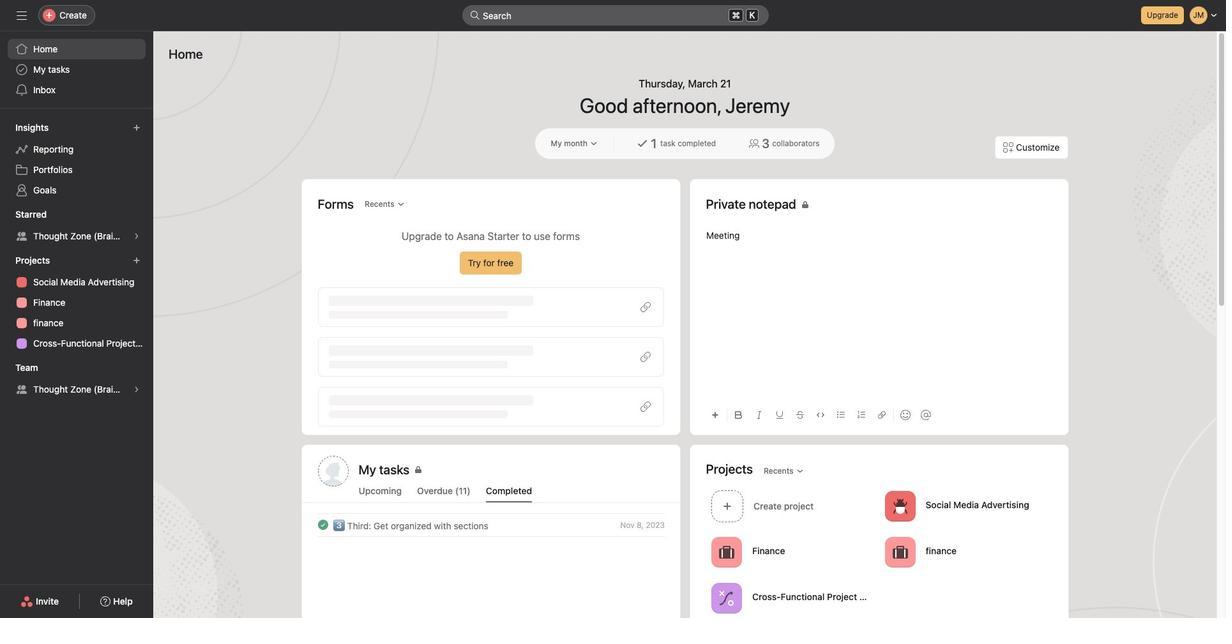 Task type: locate. For each thing, give the bounding box(es) containing it.
1 vertical spatial see details, thought zone (brainstorm space) image
[[133, 386, 141, 393]]

hide sidebar image
[[17, 10, 27, 20]]

0 vertical spatial see details, thought zone (brainstorm space) image
[[133, 232, 141, 240]]

briefcase image
[[719, 545, 734, 560], [892, 545, 908, 560]]

italics image
[[755, 411, 763, 419]]

toolbar
[[706, 400, 1052, 429]]

see details, thought zone (brainstorm space) image
[[133, 232, 141, 240], [133, 386, 141, 393]]

starred element
[[0, 203, 153, 249]]

code image
[[817, 411, 824, 419]]

see details, thought zone (brainstorm space) image for teams element
[[133, 386, 141, 393]]

list item
[[706, 487, 880, 526], [302, 514, 680, 537]]

projects element
[[0, 249, 153, 356]]

bold image
[[735, 411, 743, 419]]

None field
[[462, 5, 769, 26]]

bug image
[[892, 499, 908, 514]]

1 horizontal spatial briefcase image
[[892, 545, 908, 560]]

at mention image
[[921, 410, 931, 420]]

briefcase image up line_and_symbols image at right
[[719, 545, 734, 560]]

prominent image
[[470, 10, 480, 20]]

1 see details, thought zone (brainstorm space) image from the top
[[133, 232, 141, 240]]

global element
[[0, 31, 153, 108]]

briefcase image down bug icon
[[892, 545, 908, 560]]

2 see details, thought zone (brainstorm space) image from the top
[[133, 386, 141, 393]]

link image
[[878, 411, 886, 419]]

see details, thought zone (brainstorm space) image inside starred element
[[133, 232, 141, 240]]

bulleted list image
[[837, 411, 845, 419]]

0 horizontal spatial briefcase image
[[719, 545, 734, 560]]

new insights image
[[133, 124, 141, 132]]

see details, thought zone (brainstorm space) image inside teams element
[[133, 386, 141, 393]]

add profile photo image
[[318, 456, 348, 487]]



Task type: describe. For each thing, give the bounding box(es) containing it.
Search tasks, projects, and more text field
[[462, 5, 769, 26]]

strikethrough image
[[796, 411, 804, 419]]

0 horizontal spatial list item
[[302, 514, 680, 537]]

insert an object image
[[711, 411, 719, 419]]

numbered list image
[[857, 411, 865, 419]]

teams element
[[0, 356, 153, 402]]

1 horizontal spatial list item
[[706, 487, 880, 526]]

insights element
[[0, 116, 153, 203]]

see details, thought zone (brainstorm space) image for starred element
[[133, 232, 141, 240]]

new project or portfolio image
[[133, 257, 141, 264]]

line_and_symbols image
[[719, 591, 734, 606]]

completed image
[[315, 517, 331, 533]]

underline image
[[776, 411, 783, 419]]

Completed checkbox
[[315, 517, 331, 533]]

2 briefcase image from the left
[[892, 545, 908, 560]]

1 briefcase image from the left
[[719, 545, 734, 560]]

emoji image
[[900, 410, 911, 420]]



Task type: vqa. For each thing, say whether or not it's contained in the screenshot.
See details, Thought Zone (Brainstorm Space) ICON
yes



